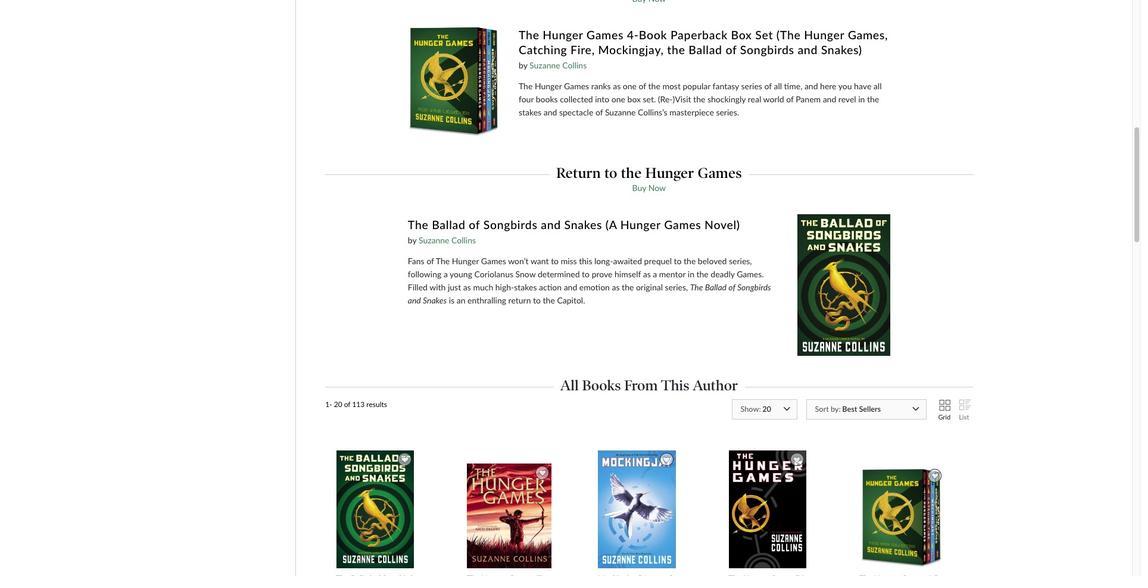 Task type: describe. For each thing, give the bounding box(es) containing it.
this
[[579, 256, 593, 266]]

the inside the ballad of songbirds and snakes
[[690, 282, 703, 292]]

)visit
[[673, 94, 692, 104]]

the for suzanne
[[408, 218, 429, 232]]

mentor
[[660, 269, 686, 279]]

and up panem
[[805, 81, 818, 91]]

box
[[628, 94, 641, 104]]

of inside the hunger games 4-book paperback box set (the hunger games, catching fire, mockingjay, the ballad of songbirds and snakes) by suzanne collins
[[726, 43, 737, 57]]

113
[[352, 400, 365, 409]]

return
[[556, 164, 601, 182]]

20 link
[[733, 400, 798, 423]]

buy
[[633, 183, 647, 193]]

all
[[561, 377, 579, 394]]

songbirds inside the hunger games 4-book paperback box set (the hunger games, catching fire, mockingjay, the ballad of songbirds and snakes) by suzanne collins
[[741, 43, 795, 57]]

catching
[[519, 43, 567, 57]]

miss
[[561, 256, 577, 266]]

with
[[430, 282, 446, 292]]

series.
[[716, 107, 740, 117]]

title: the hunger games 4-book paperback box set (the hunger games, catching fire, mockingjay, the ballad of songbirds and snakes), author: suzanne collins image
[[860, 467, 945, 569]]

hunger inside the hunger games ranks as one of the most popular fantasy series of all time, and here you have all four books collected into one box set. (re-)visit the shockingly real world of panem and revel in the stakes and spectacle of suzanne collins's masterpiece series.
[[535, 81, 562, 91]]

best sellers link
[[807, 400, 927, 423]]

ballad inside the hunger games 4-book paperback box set (the hunger games, catching fire, mockingjay, the ballad of songbirds and snakes) by suzanne collins
[[689, 43, 723, 57]]

world
[[764, 94, 785, 104]]

from
[[625, 377, 658, 394]]

following
[[408, 269, 442, 279]]

novel)
[[705, 218, 741, 232]]

and inside the hunger games 4-book paperback box set (the hunger games, catching fire, mockingjay, the ballad of songbirds and snakes) by suzanne collins
[[798, 43, 818, 57]]

real
[[748, 94, 762, 104]]

suzanne collins link for catching
[[530, 60, 587, 70]]

the down 'popular'
[[694, 94, 706, 104]]

1 vertical spatial one
[[612, 94, 626, 104]]

the ballad of songbirds and snakes (a hunger games novel) by suzanne collins
[[408, 218, 741, 245]]

by inside the ballad of songbirds and snakes (a hunger games novel) by suzanne collins
[[408, 235, 417, 245]]

snakes for the ballad of songbirds and snakes (a hunger games novel) by suzanne collins
[[565, 218, 603, 232]]

filled
[[408, 282, 428, 292]]

1-
[[325, 400, 332, 409]]

snakes for the ballad of songbirds and snakes
[[423, 295, 447, 306]]

grid
[[939, 413, 951, 421]]

return to the hunger games buy now
[[556, 164, 742, 193]]

emotion
[[580, 282, 610, 292]]

songbirds for the ballad of songbirds and snakes (a hunger games novel) by suzanne collins
[[484, 218, 538, 232]]

as right just in the left of the page
[[463, 282, 471, 292]]

collins inside the ballad of songbirds and snakes (a hunger games novel) by suzanne collins
[[452, 235, 476, 245]]

to inside return to the hunger games buy now
[[605, 164, 618, 182]]

1- 20 of 113 results
[[325, 400, 387, 409]]

the hunger games 4-book paperback box set (the hunger games, catching fire, mockingjay, the ballad of songbirds and snakes) link
[[519, 27, 891, 59]]

of inside the ballad of songbirds and snakes (a hunger games novel) by suzanne collins
[[469, 218, 480, 232]]

the inside the hunger games 4-book paperback box set (the hunger games, catching fire, mockingjay, the ballad of songbirds and snakes) by suzanne collins
[[668, 43, 686, 57]]

as down himself
[[612, 282, 620, 292]]

best
[[843, 405, 858, 414]]

author
[[693, 377, 738, 394]]

won't
[[508, 256, 529, 266]]

long-
[[595, 256, 613, 266]]

list link
[[959, 400, 970, 421]]

series
[[742, 81, 763, 91]]

stakes for snow
[[514, 282, 537, 292]]

into
[[595, 94, 610, 104]]

prove
[[592, 269, 613, 279]]

much
[[473, 282, 494, 292]]

ballad for the ballad of songbirds and snakes
[[705, 282, 727, 292]]

the up set.
[[649, 81, 661, 91]]

(a
[[606, 218, 617, 232]]

popular
[[683, 81, 711, 91]]

1 all from the left
[[774, 81, 782, 91]]

list
[[959, 413, 970, 421]]

just
[[448, 282, 461, 292]]

enthralling
[[468, 295, 507, 306]]

the ballad of songbirds and snakes (a hunger games novel) image
[[798, 214, 891, 356]]

of up set.
[[639, 81, 647, 91]]

the for catching
[[519, 28, 540, 42]]

the hunger games 4-book paperback box set (the hunger games, catching fire, mockingjay, the ballad of songbirds and snakes) by suzanne collins
[[519, 28, 889, 70]]

1 a from the left
[[444, 269, 448, 279]]

want
[[531, 256, 549, 266]]

of down into
[[596, 107, 603, 117]]

4-
[[627, 28, 639, 42]]

as inside the hunger games ranks as one of the most popular fantasy series of all time, and here you have all four books collected into one box set. (re-)visit the shockingly real world of panem and revel in the stakes and spectacle of suzanne collins's masterpiece series.
[[613, 81, 621, 91]]

set
[[756, 28, 774, 42]]

and inside the ballad of songbirds and snakes (a hunger games novel) by suzanne collins
[[541, 218, 561, 232]]

suzanne inside the hunger games 4-book paperback box set (the hunger games, catching fire, mockingjay, the ballad of songbirds and snakes) by suzanne collins
[[530, 60, 561, 70]]

fans of the hunger games won't want to miss this long-awaited prequel to the beloved series, following a young coriolanus snow determined to prove himself as a mentor in the deadly games. filled with just as much high-stakes action and emotion as the original series,
[[408, 256, 764, 292]]

buy now link
[[633, 183, 666, 193]]

of down time,
[[787, 94, 794, 104]]

and inside fans of the hunger games won't want to miss this long-awaited prequel to the beloved series, following a young coriolanus snow determined to prove himself as a mentor in the deadly games. filled with just as much high-stakes action and emotion as the original series,
[[564, 282, 578, 292]]

fantasy
[[713, 81, 739, 91]]

is
[[449, 295, 455, 306]]

and down here
[[823, 94, 837, 104]]

deadly
[[711, 269, 735, 279]]

prequel
[[644, 256, 672, 266]]

books
[[536, 94, 558, 104]]

hunger inside fans of the hunger games won't want to miss this long-awaited prequel to the beloved series, following a young coriolanus snow determined to prove himself as a mentor in the deadly games. filled with just as much high-stakes action and emotion as the original series,
[[452, 256, 479, 266]]

the ballad of songbirds and snakes
[[408, 282, 771, 306]]

and down 'books'
[[544, 107, 557, 117]]

is an enthralling return to the capitol.
[[447, 295, 585, 306]]

the hunger games ranks as one of the most popular fantasy series of all time, and here you have all four books collected into one box set. (re-)visit the shockingly real world of panem and revel in the stakes and spectacle of suzanne collins's masterpiece series.
[[519, 81, 882, 117]]

determined
[[538, 269, 580, 279]]

2 a from the left
[[653, 269, 657, 279]]

best sellers
[[843, 405, 881, 414]]

0 vertical spatial series,
[[729, 256, 752, 266]]

the hunger games 4-book paperback box set (the hunger games, catching fire, mockingjay, the ballad of songbirds and snakes) image
[[407, 24, 502, 138]]

action
[[539, 282, 562, 292]]

0 horizontal spatial series,
[[665, 282, 688, 292]]

hunger inside return to the hunger games buy now
[[646, 164, 694, 182]]

four
[[519, 94, 534, 104]]

1 horizontal spatial 20
[[763, 405, 772, 414]]

hunger up fire,
[[543, 28, 583, 42]]

the down beloved
[[697, 269, 709, 279]]

paperback
[[671, 28, 728, 42]]

young
[[450, 269, 472, 279]]

box
[[731, 28, 752, 42]]

snow
[[516, 269, 536, 279]]

now
[[649, 183, 666, 193]]

return
[[509, 295, 531, 306]]



Task type: locate. For each thing, give the bounding box(es) containing it.
the up four
[[519, 81, 533, 91]]

games up coriolanus
[[481, 256, 506, 266]]

beloved
[[698, 256, 727, 266]]

the for series
[[519, 81, 533, 91]]

the
[[519, 28, 540, 42], [519, 81, 533, 91], [408, 218, 429, 232], [436, 256, 450, 266], [690, 282, 703, 292]]

of down box
[[726, 43, 737, 57]]

1 vertical spatial suzanne collins link
[[419, 235, 476, 245]]

1 vertical spatial ballad
[[432, 218, 466, 232]]

1 horizontal spatial suzanne
[[530, 60, 561, 70]]

ranks
[[592, 81, 611, 91]]

a left "young"
[[444, 269, 448, 279]]

ballad inside the ballad of songbirds and snakes
[[705, 282, 727, 292]]

series, down mentor
[[665, 282, 688, 292]]

songbirds down set
[[741, 43, 795, 57]]

and down filled in the left of the page
[[408, 295, 421, 306]]

grid link
[[939, 400, 951, 421]]

hunger
[[543, 28, 583, 42], [804, 28, 845, 42], [535, 81, 562, 91], [646, 164, 694, 182], [621, 218, 661, 232], [452, 256, 479, 266]]

of up world
[[765, 81, 772, 91]]

books
[[582, 377, 621, 394]]

the up mentor
[[684, 256, 696, 266]]

0 horizontal spatial all
[[774, 81, 782, 91]]

high-
[[496, 282, 514, 292]]

2 horizontal spatial suzanne
[[605, 107, 636, 117]]

here
[[821, 81, 837, 91]]

series,
[[729, 256, 752, 266], [665, 282, 688, 292]]

by up fans at left top
[[408, 235, 417, 245]]

1 vertical spatial in
[[688, 269, 695, 279]]

coriolanus
[[475, 269, 514, 279]]

in right mentor
[[688, 269, 695, 279]]

0 horizontal spatial a
[[444, 269, 448, 279]]

have
[[855, 81, 872, 91]]

collins up "young"
[[452, 235, 476, 245]]

title: the ballad of songbirds and snakes (hunger games series prequel), author: suzanne collins image
[[336, 450, 415, 569]]

as up original
[[643, 269, 651, 279]]

the up 'following'
[[436, 256, 450, 266]]

1 horizontal spatial collins
[[563, 60, 587, 70]]

hunger inside the ballad of songbirds and snakes (a hunger games novel) by suzanne collins
[[621, 218, 661, 232]]

1 horizontal spatial series,
[[729, 256, 752, 266]]

spectacle
[[559, 107, 594, 117]]

games inside the ballad of songbirds and snakes (a hunger games novel) by suzanne collins
[[664, 218, 702, 232]]

all books from this author
[[561, 377, 738, 394]]

0 vertical spatial suzanne collins link
[[530, 60, 587, 70]]

himself
[[615, 269, 641, 279]]

2 all from the left
[[874, 81, 882, 91]]

games inside the hunger games ranks as one of the most popular fantasy series of all time, and here you have all four books collected into one box set. (re-)visit the shockingly real world of panem and revel in the stakes and spectacle of suzanne collins's masterpiece series.
[[564, 81, 589, 91]]

1 horizontal spatial by
[[519, 60, 528, 70]]

hunger up "young"
[[452, 256, 479, 266]]

0 horizontal spatial snakes
[[423, 295, 447, 306]]

suzanne collins link
[[530, 60, 587, 70], [419, 235, 476, 245]]

suzanne collins link down 'catching'
[[530, 60, 587, 70]]

songbirds inside the ballad of songbirds and snakes (a hunger games novel) by suzanne collins
[[484, 218, 538, 232]]

ballad for the ballad of songbirds and snakes (a hunger games novel) by suzanne collins
[[432, 218, 466, 232]]

games up fire,
[[587, 28, 624, 42]]

fire,
[[571, 43, 595, 57]]

masterpiece
[[670, 107, 714, 117]]

2 vertical spatial songbirds
[[738, 282, 771, 292]]

suzanne inside the ballad of songbirds and snakes (a hunger games novel) by suzanne collins
[[419, 235, 450, 245]]

to
[[605, 164, 618, 182], [551, 256, 559, 266], [674, 256, 682, 266], [582, 269, 590, 279], [533, 295, 541, 306]]

0 vertical spatial collins
[[563, 60, 587, 70]]

of
[[726, 43, 737, 57], [639, 81, 647, 91], [765, 81, 772, 91], [787, 94, 794, 104], [596, 107, 603, 117], [469, 218, 480, 232], [427, 256, 434, 266], [729, 282, 736, 292], [344, 400, 351, 409]]

the ballad of songbirds and snakes (a hunger games novel) link
[[408, 217, 780, 234]]

and up want at the left
[[541, 218, 561, 232]]

snakes inside the ballad of songbirds and snakes (a hunger games novel) by suzanne collins
[[565, 218, 603, 232]]

stakes for books
[[519, 107, 542, 117]]

games,
[[848, 28, 889, 42]]

collins
[[563, 60, 587, 70], [452, 235, 476, 245]]

as right ranks
[[613, 81, 621, 91]]

ballad inside the ballad of songbirds and snakes (a hunger games novel) by suzanne collins
[[432, 218, 466, 232]]

the inside the ballad of songbirds and snakes (a hunger games novel) by suzanne collins
[[408, 218, 429, 232]]

games inside return to the hunger games buy now
[[698, 164, 742, 182]]

the inside the hunger games ranks as one of the most popular fantasy series of all time, and here you have all four books collected into one box set. (re-)visit the shockingly real world of panem and revel in the stakes and spectacle of suzanne collins's masterpiece series.
[[519, 81, 533, 91]]

0 vertical spatial songbirds
[[741, 43, 795, 57]]

suzanne up fans at left top
[[419, 235, 450, 245]]

suzanne down 'catching'
[[530, 60, 561, 70]]

fans
[[408, 256, 425, 266]]

of up "young"
[[469, 218, 480, 232]]

suzanne collins link up "young"
[[419, 235, 476, 245]]

stakes down four
[[519, 107, 542, 117]]

and up capitol.
[[564, 282, 578, 292]]

1 vertical spatial stakes
[[514, 282, 537, 292]]

1 vertical spatial by
[[408, 235, 417, 245]]

awaited
[[613, 256, 642, 266]]

collins's
[[638, 107, 668, 117]]

an
[[457, 295, 466, 306]]

(the
[[777, 28, 801, 42]]

songbirds down games.
[[738, 282, 771, 292]]

1 vertical spatial songbirds
[[484, 218, 538, 232]]

games.
[[737, 269, 764, 279]]

time,
[[785, 81, 803, 91]]

this
[[661, 377, 690, 394]]

the inside return to the hunger games buy now
[[621, 164, 642, 182]]

20
[[334, 400, 342, 409], [763, 405, 772, 414]]

2 vertical spatial suzanne
[[419, 235, 450, 245]]

1 vertical spatial suzanne
[[605, 107, 636, 117]]

ballad down deadly on the right
[[705, 282, 727, 292]]

0 horizontal spatial collins
[[452, 235, 476, 245]]

1 horizontal spatial all
[[874, 81, 882, 91]]

the down beloved
[[690, 282, 703, 292]]

the up buy
[[621, 164, 642, 182]]

1 horizontal spatial in
[[859, 94, 865, 104]]

of inside fans of the hunger games won't want to miss this long-awaited prequel to the beloved series, following a young coriolanus snow determined to prove himself as a mentor in the deadly games. filled with just as much high-stakes action and emotion as the original series,
[[427, 256, 434, 266]]

of left 113
[[344, 400, 351, 409]]

collins inside the hunger games 4-book paperback box set (the hunger games, catching fire, mockingjay, the ballad of songbirds and snakes) by suzanne collins
[[563, 60, 587, 70]]

capitol.
[[557, 295, 585, 306]]

panem
[[796, 94, 821, 104]]

hunger up now
[[646, 164, 694, 182]]

set.
[[643, 94, 656, 104]]

in inside fans of the hunger games won't want to miss this long-awaited prequel to the beloved series, following a young coriolanus snow determined to prove himself as a mentor in the deadly games. filled with just as much high-stakes action and emotion as the original series,
[[688, 269, 695, 279]]

1 horizontal spatial snakes
[[565, 218, 603, 232]]

sellers
[[860, 405, 881, 414]]

games up collected
[[564, 81, 589, 91]]

as
[[613, 81, 621, 91], [643, 269, 651, 279], [463, 282, 471, 292], [612, 282, 620, 292]]

games left the novel)
[[664, 218, 702, 232]]

the up fans at left top
[[408, 218, 429, 232]]

the down "have"
[[868, 94, 880, 104]]

stakes down snow at top
[[514, 282, 537, 292]]

0 horizontal spatial by
[[408, 235, 417, 245]]

mockingjay,
[[598, 43, 664, 57]]

ballad down paperback
[[689, 43, 723, 57]]

1 vertical spatial collins
[[452, 235, 476, 245]]

one left box on the top of the page
[[612, 94, 626, 104]]

of down deadly on the right
[[729, 282, 736, 292]]

grid view active image
[[939, 400, 950, 414]]

0 horizontal spatial in
[[688, 269, 695, 279]]

the down action at left
[[543, 295, 555, 306]]

by down 'catching'
[[519, 60, 528, 70]]

0 vertical spatial ballad
[[689, 43, 723, 57]]

the up 'catching'
[[519, 28, 540, 42]]

songbirds for the ballad of songbirds and snakes
[[738, 282, 771, 292]]

book
[[639, 28, 668, 42]]

songbirds up won't
[[484, 218, 538, 232]]

hunger up 'books'
[[535, 81, 562, 91]]

1 vertical spatial snakes
[[423, 295, 447, 306]]

title: the hunger games (hunger games series #1), author: suzanne collins image
[[729, 450, 807, 569]]

and down (the
[[798, 43, 818, 57]]

hunger up snakes)
[[804, 28, 845, 42]]

hunger right (a
[[621, 218, 661, 232]]

original
[[636, 282, 663, 292]]

1 horizontal spatial a
[[653, 269, 657, 279]]

all
[[774, 81, 782, 91], [874, 81, 882, 91]]

series, up games.
[[729, 256, 752, 266]]

you
[[839, 81, 852, 91]]

0 horizontal spatial suzanne
[[419, 235, 450, 245]]

one up box on the top of the page
[[623, 81, 637, 91]]

1 vertical spatial series,
[[665, 282, 688, 292]]

songbirds inside the ballad of songbirds and snakes
[[738, 282, 771, 292]]

and inside the ballad of songbirds and snakes
[[408, 295, 421, 306]]

0 vertical spatial suzanne
[[530, 60, 561, 70]]

revel
[[839, 94, 857, 104]]

1 horizontal spatial suzanne collins link
[[530, 60, 587, 70]]

of inside the ballad of songbirds and snakes
[[729, 282, 736, 292]]

snakes inside the ballad of songbirds and snakes
[[423, 295, 447, 306]]

results
[[367, 400, 387, 409]]

0 vertical spatial one
[[623, 81, 637, 91]]

all up world
[[774, 81, 782, 91]]

0 vertical spatial in
[[859, 94, 865, 104]]

2 vertical spatial ballad
[[705, 282, 727, 292]]

snakes
[[565, 218, 603, 232], [423, 295, 447, 306]]

games inside the hunger games 4-book paperback box set (the hunger games, catching fire, mockingjay, the ballad of songbirds and snakes) by suzanne collins
[[587, 28, 624, 42]]

collected
[[560, 94, 593, 104]]

a down "prequel"
[[653, 269, 657, 279]]

the inside fans of the hunger games won't want to miss this long-awaited prequel to the beloved series, following a young coriolanus snow determined to prove himself as a mentor in the deadly games. filled with just as much high-stakes action and emotion as the original series,
[[436, 256, 450, 266]]

suzanne
[[530, 60, 561, 70], [605, 107, 636, 117], [419, 235, 450, 245]]

the inside the hunger games 4-book paperback box set (the hunger games, catching fire, mockingjay, the ballad of songbirds and snakes) by suzanne collins
[[519, 28, 540, 42]]

by
[[519, 60, 528, 70], [408, 235, 417, 245]]

suzanne down box on the top of the page
[[605, 107, 636, 117]]

shockingly
[[708, 94, 746, 104]]

games inside fans of the hunger games won't want to miss this long-awaited prequel to the beloved series, following a young coriolanus snow determined to prove himself as a mentor in the deadly games. filled with just as much high-stakes action and emotion as the original series,
[[481, 256, 506, 266]]

one
[[623, 81, 637, 91], [612, 94, 626, 104]]

suzanne collins link for suzanne
[[419, 235, 476, 245]]

ballad up "young"
[[432, 218, 466, 232]]

0 vertical spatial snakes
[[565, 218, 603, 232]]

0 vertical spatial stakes
[[519, 107, 542, 117]]

0 vertical spatial by
[[519, 60, 528, 70]]

and
[[798, 43, 818, 57], [805, 81, 818, 91], [823, 94, 837, 104], [544, 107, 557, 117], [541, 218, 561, 232], [564, 282, 578, 292], [408, 295, 421, 306]]

all right "have"
[[874, 81, 882, 91]]

suzanne inside the hunger games ranks as one of the most popular fantasy series of all time, and here you have all four books collected into one box set. (re-)visit the shockingly real world of panem and revel in the stakes and spectacle of suzanne collins's masterpiece series.
[[605, 107, 636, 117]]

0 horizontal spatial 20
[[334, 400, 342, 409]]

most
[[663, 81, 681, 91]]

stakes inside fans of the hunger games won't want to miss this long-awaited prequel to the beloved series, following a young coriolanus snow determined to prove himself as a mentor in the deadly games. filled with just as much high-stakes action and emotion as the original series,
[[514, 282, 537, 292]]

the down paperback
[[668, 43, 686, 57]]

title: mockingjay (hunger games series #3), author: suzanne collins image
[[598, 450, 677, 569]]

games up the novel)
[[698, 164, 742, 182]]

ballad
[[689, 43, 723, 57], [432, 218, 466, 232], [705, 282, 727, 292]]

collins down fire,
[[563, 60, 587, 70]]

by inside the hunger games 4-book paperback box set (the hunger games, catching fire, mockingjay, the ballad of songbirds and snakes) by suzanne collins
[[519, 60, 528, 70]]

title: the hunger games: illustrated edition, author: suzanne collins image
[[467, 464, 552, 569]]

snakes)
[[822, 43, 863, 57]]

in down "have"
[[859, 94, 865, 104]]

of right fans at left top
[[427, 256, 434, 266]]

stakes
[[519, 107, 542, 117], [514, 282, 537, 292]]

stakes inside the hunger games ranks as one of the most popular fantasy series of all time, and here you have all four books collected into one box set. (re-)visit the shockingly real world of panem and revel in the stakes and spectacle of suzanne collins's masterpiece series.
[[519, 107, 542, 117]]

0 horizontal spatial suzanne collins link
[[419, 235, 476, 245]]

snakes left (a
[[565, 218, 603, 232]]

songbirds
[[741, 43, 795, 57], [484, 218, 538, 232], [738, 282, 771, 292]]

in inside the hunger games ranks as one of the most popular fantasy series of all time, and here you have all four books collected into one box set. (re-)visit the shockingly real world of panem and revel in the stakes and spectacle of suzanne collins's masterpiece series.
[[859, 94, 865, 104]]

the down himself
[[622, 282, 634, 292]]

list view active image
[[959, 400, 970, 414]]

snakes down the 'with' at the left
[[423, 295, 447, 306]]



Task type: vqa. For each thing, say whether or not it's contained in the screenshot.
Buy check Image
no



